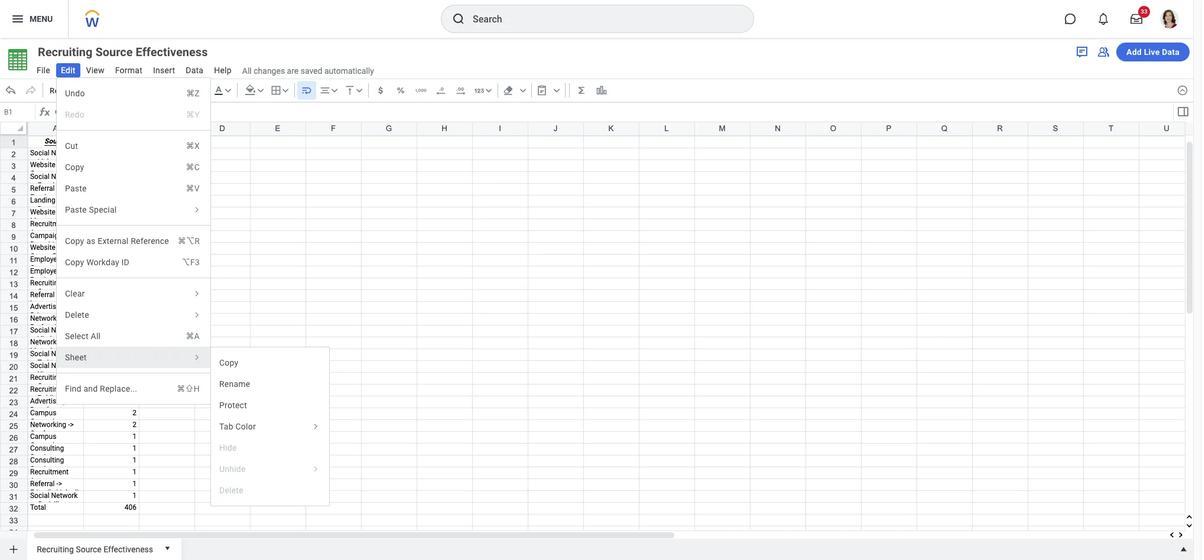 Task type: vqa. For each thing, say whether or not it's contained in the screenshot.


Task type: locate. For each thing, give the bounding box(es) containing it.
chevron down small image down help
[[222, 85, 234, 96]]

⌘⇧h
[[177, 384, 200, 394]]

1 horizontal spatial data
[[1162, 47, 1180, 57]]

unhide menu item
[[211, 459, 329, 480]]

select
[[65, 332, 89, 341]]

all right select
[[91, 332, 101, 341]]

1 vertical spatial recruiting source effectiveness
[[37, 545, 153, 554]]

7 menu item from the top
[[57, 252, 210, 273]]

all
[[242, 66, 252, 75], [91, 332, 101, 341]]

chevron right small image down '⌥f3'
[[191, 288, 202, 299]]

1 vertical spatial all
[[91, 332, 101, 341]]

menu button
[[0, 0, 68, 38]]

chevron down small image right eraser icon
[[517, 85, 529, 96]]

8 menu item from the top
[[57, 326, 210, 347]]

effectiveness up insert
[[136, 45, 208, 59]]

menu
[[30, 14, 53, 23]]

1 vertical spatial source
[[76, 545, 101, 554]]

1 horizontal spatial delete menu item
[[211, 480, 329, 501]]

recruiting right add footer ws icon
[[37, 545, 74, 554]]

0 vertical spatial source
[[95, 45, 133, 59]]

5 menu item from the top
[[57, 178, 210, 199]]

33 button
[[1123, 6, 1150, 32]]

chevron right small image
[[191, 352, 202, 363], [310, 421, 321, 432]]

as
[[86, 236, 95, 246]]

0 vertical spatial paste
[[65, 184, 87, 193]]

chevron down small image left border all icon at the top
[[255, 85, 266, 96]]

9 menu item from the top
[[57, 378, 210, 400]]

chevron right small image
[[191, 204, 202, 215], [191, 288, 202, 299], [191, 310, 202, 320], [310, 464, 321, 475]]

0 vertical spatial delete
[[65, 310, 89, 320]]

menu item containing copy as external reference
[[57, 230, 210, 252]]

0 vertical spatial recruiting source effectiveness
[[38, 45, 208, 59]]

menu item containing cut
[[57, 135, 210, 157]]

0 horizontal spatial data
[[186, 66, 203, 75]]

recruiting
[[38, 45, 92, 59], [37, 545, 74, 554]]

1 vertical spatial delete menu item
[[211, 480, 329, 501]]

grid
[[0, 122, 1202, 560]]

0 horizontal spatial chevron right small image
[[191, 352, 202, 363]]

1 vertical spatial delete
[[219, 486, 243, 495]]

toolbar container region
[[0, 79, 1172, 102]]

delete menu item
[[57, 304, 210, 326], [211, 480, 329, 501]]

chevron right small image inside "sheet" menu item
[[191, 352, 202, 363]]

live
[[1144, 47, 1160, 57]]

caret up image
[[1178, 544, 1190, 556]]

menu item
[[57, 83, 210, 104], [57, 104, 210, 125], [57, 135, 210, 157], [57, 157, 210, 178], [57, 178, 210, 199], [57, 230, 210, 252], [57, 252, 210, 273], [57, 326, 210, 347], [57, 378, 210, 400]]

paste left 'special'
[[65, 205, 87, 215]]

⌘y
[[186, 110, 200, 119]]

2 chevron down small image from the left
[[279, 85, 291, 96]]

0 vertical spatial chevron right small image
[[191, 352, 202, 363]]

chevron down small image left dollar sign icon
[[353, 85, 365, 96]]

add live data button
[[1116, 43, 1190, 61]]

paste up paste special
[[65, 184, 87, 193]]

color
[[235, 422, 256, 431]]

chevron right small image inside clear menu item
[[191, 288, 202, 299]]

menu item containing redo
[[57, 104, 210, 125]]

chevron down small image down are
[[279, 85, 291, 96]]

1 vertical spatial recruiting source effectiveness button
[[32, 539, 158, 558]]

profile logan mcneil image
[[1160, 9, 1179, 31]]

delete
[[65, 310, 89, 320], [219, 486, 243, 495]]

roboto
[[50, 86, 75, 95]]

all inside button
[[242, 66, 252, 75]]

chevron down small image left eraser icon
[[483, 85, 494, 96]]

6 menu item from the top
[[57, 230, 210, 252]]

3 menu item from the top
[[57, 135, 210, 157]]

data
[[1162, 47, 1180, 57], [186, 66, 203, 75]]

1 vertical spatial paste
[[65, 205, 87, 215]]

Formula Bar text field
[[52, 104, 1172, 121]]

thousands comma image
[[415, 85, 427, 96]]

4 menu item from the top
[[57, 157, 210, 178]]

⌘a
[[186, 332, 200, 341]]

chevron right small image for unhide
[[310, 464, 321, 475]]

2 menu item from the top
[[57, 104, 210, 125]]

delete up select
[[65, 310, 89, 320]]

menu item containing undo
[[57, 83, 210, 104]]

data right live on the top of page
[[1162, 47, 1180, 57]]

menu item containing copy workday id
[[57, 252, 210, 273]]

justify image
[[11, 12, 25, 26]]

external
[[98, 236, 129, 246]]

paste special menu item
[[57, 199, 210, 220]]

copy up rename
[[219, 358, 238, 368]]

align top image
[[344, 85, 356, 96]]

chevron down small image
[[255, 85, 266, 96], [279, 85, 291, 96], [328, 85, 340, 96], [551, 85, 562, 96]]

effectiveness
[[136, 45, 208, 59], [104, 545, 153, 554]]

edit
[[61, 66, 75, 75]]

delete menu item up "sheet" menu item
[[57, 304, 210, 326]]

formula editor image
[[1176, 105, 1190, 119]]

4 chevron down small image from the left
[[517, 85, 529, 96]]

replace...
[[100, 384, 137, 394]]

1 menu item from the top
[[57, 83, 210, 104]]

Search Workday  search field
[[473, 6, 729, 32]]

media classroom image
[[1096, 45, 1111, 59]]

delete menu item down hide menu item
[[211, 480, 329, 501]]

0 vertical spatial delete menu item
[[57, 304, 210, 326]]

fx image
[[38, 105, 52, 119]]

recruiting source effectiveness for 2nd recruiting source effectiveness button
[[37, 545, 153, 554]]

3 chevron down small image from the left
[[483, 85, 494, 96]]

recruiting source effectiveness
[[38, 45, 208, 59], [37, 545, 153, 554]]

data up underline image
[[186, 66, 203, 75]]

1 recruiting source effectiveness button from the top
[[32, 44, 229, 60]]

all inside edit menu
[[91, 332, 101, 341]]

1 horizontal spatial delete
[[219, 486, 243, 495]]

0 vertical spatial recruiting source effectiveness button
[[32, 44, 229, 60]]

copy down cut
[[65, 163, 84, 172]]

copy left as
[[65, 236, 84, 246]]

0 vertical spatial all
[[242, 66, 252, 75]]

None text field
[[1, 104, 35, 121]]

menu item containing copy
[[57, 157, 210, 178]]

1 paste from the top
[[65, 184, 87, 193]]

chevron right small image up hide menu item
[[310, 421, 321, 432]]

chevron down small image right paste image
[[551, 85, 562, 96]]

activity stream image
[[1075, 45, 1089, 59]]

paste inside menu item
[[65, 205, 87, 215]]

notifications large image
[[1097, 13, 1109, 25]]

33
[[1141, 8, 1148, 15]]

delete down unhide
[[219, 486, 243, 495]]

0 horizontal spatial all
[[91, 332, 101, 341]]

paste for paste special
[[65, 205, 87, 215]]

underline image
[[189, 85, 201, 96]]

find and replace...
[[65, 384, 137, 394]]

0 horizontal spatial delete menu item
[[57, 304, 210, 326]]

delete menu item inside sheet menu
[[211, 480, 329, 501]]

chevron right small image down ⌘v
[[191, 204, 202, 215]]

1 vertical spatial data
[[186, 66, 203, 75]]

source
[[95, 45, 133, 59], [76, 545, 101, 554]]

recruiting up edit
[[38, 45, 92, 59]]

chevron down small image
[[222, 85, 234, 96], [353, 85, 365, 96], [483, 85, 494, 96], [517, 85, 529, 96]]

⌘⌥r
[[178, 236, 200, 246]]

recruiting source effectiveness button
[[32, 44, 229, 60], [32, 539, 158, 558]]

chevron right small image down hide menu item
[[310, 464, 321, 475]]

0 vertical spatial data
[[1162, 47, 1180, 57]]

2 paste from the top
[[65, 205, 87, 215]]

1 vertical spatial effectiveness
[[104, 545, 153, 554]]

insert
[[153, 66, 175, 75]]

⌘v
[[186, 184, 200, 193]]

copy
[[65, 163, 84, 172], [65, 236, 84, 246], [65, 258, 84, 267], [219, 358, 238, 368]]

all left changes
[[242, 66, 252, 75]]

hide
[[219, 443, 237, 453]]

0 horizontal spatial delete
[[65, 310, 89, 320]]

4 chevron down small image from the left
[[551, 85, 562, 96]]

autosum image
[[575, 85, 587, 96]]

chevron right small image down ⌘a
[[191, 352, 202, 363]]

percentage image
[[395, 85, 406, 96]]

0 vertical spatial effectiveness
[[136, 45, 208, 59]]

unhide
[[219, 465, 246, 474]]

data inside menus menu bar
[[186, 66, 203, 75]]

1 vertical spatial chevron right small image
[[310, 421, 321, 432]]

add zero image
[[455, 85, 467, 96]]

paste
[[65, 184, 87, 193], [65, 205, 87, 215]]

menu item containing find and replace...
[[57, 378, 210, 400]]

chevron right small image up ⌘a
[[191, 310, 202, 320]]

menu item containing select all
[[57, 326, 210, 347]]

chevron right small image inside unhide menu item
[[310, 464, 321, 475]]

sheet menu item
[[57, 347, 210, 368]]

chevron right small image inside tab color menu item
[[310, 421, 321, 432]]

and
[[84, 384, 98, 394]]

source for 2nd recruiting source effectiveness button
[[76, 545, 101, 554]]

hide menu item
[[211, 437, 329, 459]]

chevron down small image left align top image
[[328, 85, 340, 96]]

chevron right small image inside paste special menu item
[[191, 204, 202, 215]]

changes
[[254, 66, 285, 75]]

1 horizontal spatial chevron right small image
[[310, 421, 321, 432]]

chart image
[[596, 85, 607, 96]]

1 horizontal spatial all
[[242, 66, 252, 75]]

effectiveness left caret down small "image"
[[104, 545, 153, 554]]



Task type: describe. For each thing, give the bounding box(es) containing it.
reference
[[131, 236, 169, 246]]

sheet
[[65, 353, 87, 362]]

id
[[121, 258, 129, 267]]

1 chevron down small image from the left
[[222, 85, 234, 96]]

undo l image
[[5, 85, 17, 96]]

1 vertical spatial recruiting
[[37, 545, 74, 554]]

workday
[[86, 258, 119, 267]]

redo
[[65, 110, 84, 119]]

chevron right small image for sheet
[[191, 352, 202, 363]]

clear
[[65, 289, 85, 298]]

source for second recruiting source effectiveness button from the bottom
[[95, 45, 133, 59]]

chevron right small image for paste special
[[191, 204, 202, 215]]

effectiveness for second recruiting source effectiveness button from the bottom
[[136, 45, 208, 59]]

clear menu item
[[57, 283, 210, 304]]

caret down small image
[[161, 543, 173, 554]]

delete inside sheet menu
[[219, 486, 243, 495]]

0 vertical spatial recruiting
[[38, 45, 92, 59]]

eraser image
[[502, 85, 514, 96]]

tab color menu item
[[211, 416, 329, 437]]

tab
[[219, 422, 233, 431]]

format
[[115, 66, 142, 75]]

remove zero image
[[435, 85, 447, 96]]

undo
[[65, 89, 85, 98]]

all changes are saved automatically
[[242, 66, 374, 75]]

recruiting source effectiveness for second recruiting source effectiveness button from the bottom
[[38, 45, 208, 59]]

all changes are saved automatically button
[[237, 65, 374, 76]]

inbox large image
[[1131, 13, 1142, 25]]

dollar sign image
[[375, 85, 386, 96]]

add footer ws image
[[8, 544, 20, 556]]

are
[[287, 66, 299, 75]]

2 chevron down small image from the left
[[353, 85, 365, 96]]

delete inside edit menu
[[65, 310, 89, 320]]

search image
[[452, 12, 466, 26]]

chevron up circle image
[[1177, 85, 1189, 96]]

help
[[214, 66, 232, 75]]

chevron right small image for clear
[[191, 288, 202, 299]]

menus menu bar
[[31, 62, 237, 80]]

roboto button
[[46, 81, 110, 100]]

protect
[[219, 401, 247, 410]]

data inside button
[[1162, 47, 1180, 57]]

special
[[89, 205, 117, 215]]

copy workday id
[[65, 258, 129, 267]]

1 chevron down small image from the left
[[255, 85, 266, 96]]

tab color
[[219, 422, 256, 431]]

chevron right small image for delete
[[191, 310, 202, 320]]

⌘c
[[186, 163, 200, 172]]

effectiveness for 2nd recruiting source effectiveness button
[[104, 545, 153, 554]]

sheet menu
[[210, 347, 330, 506]]

view
[[86, 66, 104, 75]]

edit menu
[[56, 77, 211, 405]]

copy as external reference
[[65, 236, 169, 246]]

add
[[1126, 47, 1142, 57]]

⌥f3
[[182, 258, 200, 267]]

3 chevron down small image from the left
[[328, 85, 340, 96]]

saved
[[301, 66, 322, 75]]

cut
[[65, 141, 78, 151]]

paste for paste
[[65, 184, 87, 193]]

add live data
[[1126, 47, 1180, 57]]

text wrap image
[[301, 85, 312, 96]]

select all
[[65, 332, 101, 341]]

delete menu item inside edit menu
[[57, 304, 210, 326]]

find
[[65, 384, 81, 394]]

copy left workday
[[65, 258, 84, 267]]

file
[[37, 66, 50, 75]]

align center image
[[319, 85, 331, 96]]

menu item containing paste
[[57, 178, 210, 199]]

copy inside sheet menu
[[219, 358, 238, 368]]

rename
[[219, 379, 250, 389]]

paste image
[[536, 85, 548, 96]]

numbers image
[[473, 85, 485, 96]]

chevron right small image for tab color
[[310, 421, 321, 432]]

border all image
[[270, 85, 282, 96]]

⌘x
[[186, 141, 200, 151]]

automatically
[[324, 66, 374, 75]]

paste special
[[65, 205, 117, 215]]

⌘z
[[186, 89, 200, 98]]

2 recruiting source effectiveness button from the top
[[32, 539, 158, 558]]



